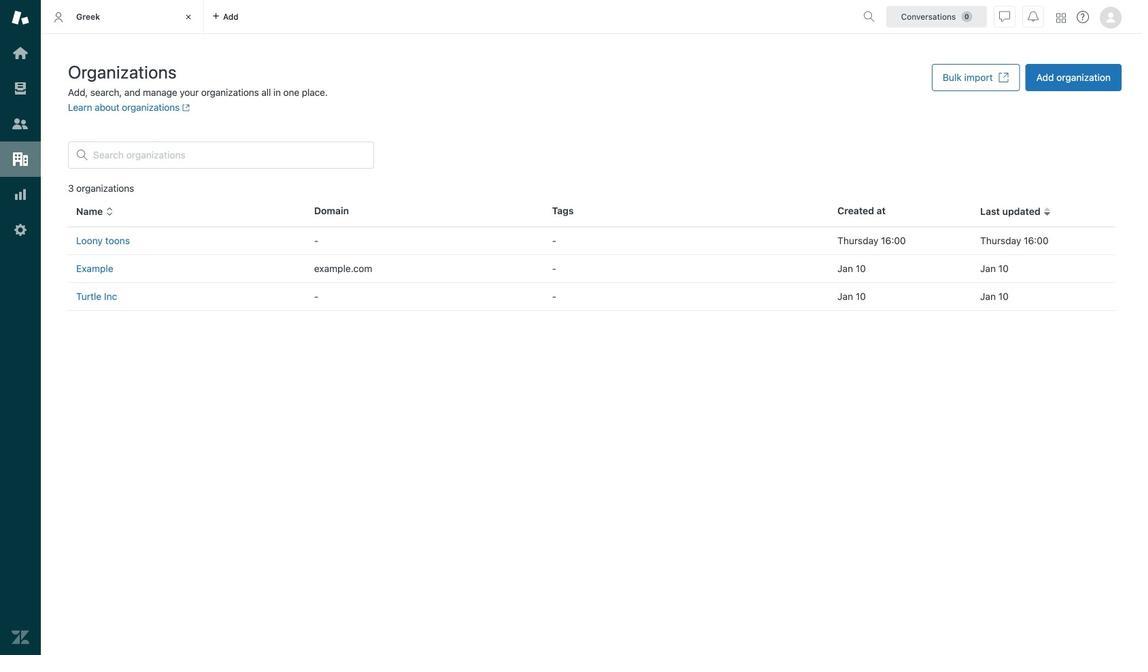 Task type: locate. For each thing, give the bounding box(es) containing it.
organizations image
[[12, 150, 29, 168]]

customers image
[[12, 115, 29, 133]]

get help image
[[1077, 11, 1090, 23]]

views image
[[12, 80, 29, 97]]

button displays agent's chat status as invisible. image
[[1000, 11, 1011, 22]]

(opens in a new tab) image
[[180, 104, 190, 112]]

zendesk image
[[12, 629, 29, 647]]

zendesk support image
[[12, 9, 29, 27]]

close image
[[182, 10, 195, 24]]

notifications image
[[1028, 11, 1039, 22]]

tab
[[41, 0, 204, 34]]

main element
[[0, 0, 41, 655]]



Task type: vqa. For each thing, say whether or not it's contained in the screenshot.
tab list
no



Task type: describe. For each thing, give the bounding box(es) containing it.
zendesk products image
[[1057, 13, 1066, 23]]

tabs tab list
[[41, 0, 858, 34]]

reporting image
[[12, 186, 29, 203]]

admin image
[[12, 221, 29, 239]]

Search organizations field
[[93, 149, 365, 161]]

get started image
[[12, 44, 29, 62]]



